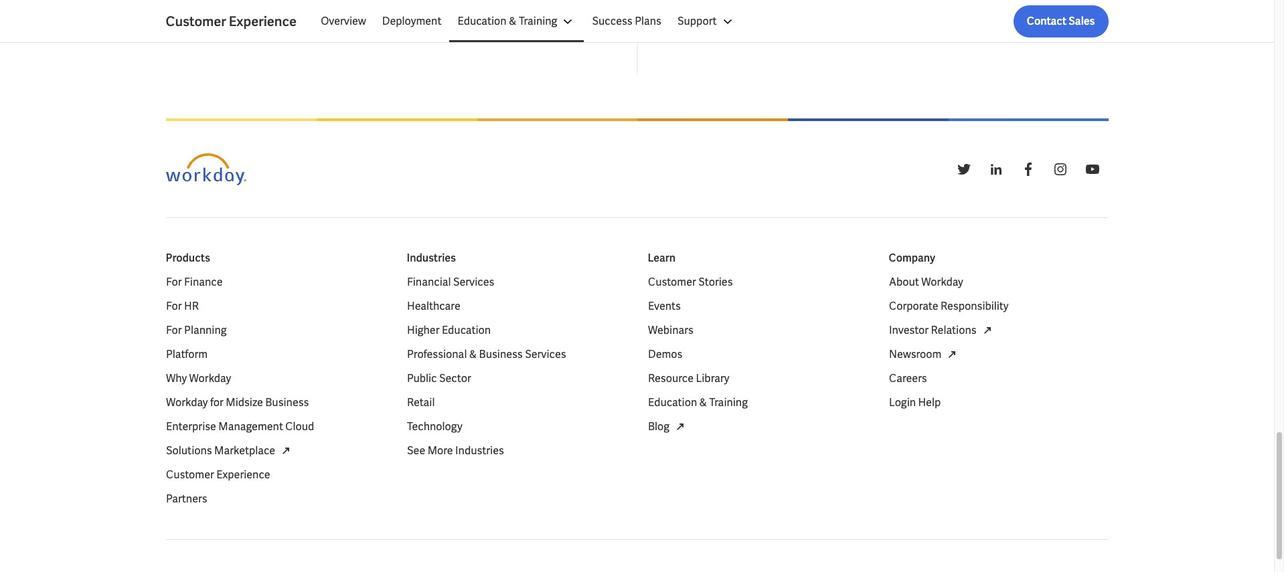 Task type: locate. For each thing, give the bounding box(es) containing it.
1 vertical spatial business
[[265, 396, 309, 410]]

&
[[509, 14, 517, 28], [469, 348, 477, 362], [699, 396, 707, 410]]

0 horizontal spatial training
[[519, 14, 558, 28]]

for
[[210, 396, 223, 410]]

workday
[[921, 276, 963, 290], [189, 372, 231, 386], [166, 396, 208, 410]]

industries
[[407, 251, 456, 265], [455, 444, 504, 458]]

list containing financial services
[[407, 275, 627, 460]]

2 vertical spatial education
[[648, 396, 697, 410]]

why
[[166, 372, 187, 386]]

for down for hr link
[[166, 324, 182, 338]]

deployment
[[382, 14, 442, 28]]

go to twitter image
[[956, 162, 972, 178]]

for for for finance
[[166, 276, 182, 290]]

1 vertical spatial education
[[442, 324, 491, 338]]

1 horizontal spatial &
[[509, 14, 517, 28]]

1 vertical spatial experience
[[216, 468, 270, 482]]

success plans
[[592, 14, 662, 28]]

for up for hr
[[166, 276, 182, 290]]

professional & business services
[[407, 348, 566, 362]]

events link
[[648, 299, 681, 315]]

enterprise management cloud link
[[166, 420, 314, 436]]

public sector
[[407, 372, 471, 386]]

0 vertical spatial business
[[479, 348, 523, 362]]

& inside dropdown button
[[509, 14, 517, 28]]

education inside dropdown button
[[458, 14, 507, 28]]

technology
[[407, 420, 462, 434]]

menu
[[313, 5, 744, 38]]

newsroom link
[[889, 347, 960, 363]]

0 horizontal spatial services
[[453, 276, 494, 290]]

experience for 2nd customer experience link from the bottom of the page
[[229, 13, 297, 30]]

0 horizontal spatial opens in a new tab image
[[672, 420, 688, 436]]

0 vertical spatial experience
[[229, 13, 297, 30]]

2 horizontal spatial &
[[699, 396, 707, 410]]

workday up corporate responsibility
[[921, 276, 963, 290]]

list for industries
[[407, 275, 627, 460]]

customer experience inside 'list'
[[166, 468, 270, 482]]

& inside 'link'
[[469, 348, 477, 362]]

list containing overview
[[313, 5, 1109, 38]]

0 horizontal spatial business
[[265, 396, 309, 410]]

business up the cloud
[[265, 396, 309, 410]]

financial services link
[[407, 275, 494, 291]]

2 customer experience from the top
[[166, 468, 270, 482]]

login help link
[[889, 395, 941, 411]]

opens in a new tab image right blog
[[672, 420, 688, 436]]

1 customer experience link from the top
[[166, 12, 313, 31]]

0 vertical spatial customer experience
[[166, 13, 297, 30]]

customer stories
[[648, 276, 733, 290]]

webinars link
[[648, 323, 693, 339]]

0 vertical spatial &
[[509, 14, 517, 28]]

0 vertical spatial education
[[458, 14, 507, 28]]

3 for from the top
[[166, 324, 182, 338]]

list containing customer stories
[[648, 275, 868, 436]]

2 vertical spatial opens in a new tab image
[[672, 420, 688, 436]]

training
[[519, 14, 558, 28], [709, 396, 748, 410]]

1 vertical spatial services
[[525, 348, 566, 362]]

list containing about workday
[[889, 275, 1109, 411]]

1 vertical spatial &
[[469, 348, 477, 362]]

0 vertical spatial opens in a new tab image
[[979, 323, 995, 339]]

contact sales
[[1027, 14, 1095, 28]]

opens in a new tab image
[[278, 444, 294, 460]]

1 horizontal spatial business
[[479, 348, 523, 362]]

platform
[[166, 348, 207, 362]]

services
[[453, 276, 494, 290], [525, 348, 566, 362]]

why workday
[[166, 372, 231, 386]]

solutions marketplace
[[166, 444, 275, 458]]

workday up for
[[189, 372, 231, 386]]

about workday link
[[889, 275, 963, 291]]

training inside dropdown button
[[519, 14, 558, 28]]

opens in a new tab image
[[979, 323, 995, 339], [944, 347, 960, 363], [672, 420, 688, 436]]

healthcare
[[407, 300, 460, 314]]

webinars
[[648, 324, 693, 338]]

customer experience link
[[166, 12, 313, 31], [166, 468, 270, 484]]

1 vertical spatial training
[[709, 396, 748, 410]]

login help
[[889, 396, 941, 410]]

1 vertical spatial for
[[166, 300, 182, 314]]

partners link
[[166, 492, 207, 508]]

resource
[[648, 372, 694, 386]]

education
[[458, 14, 507, 28], [442, 324, 491, 338], [648, 396, 697, 410]]

workday up enterprise
[[166, 396, 208, 410]]

about
[[889, 276, 919, 290]]

0 vertical spatial training
[[519, 14, 558, 28]]

relations
[[931, 324, 977, 338]]

support
[[678, 14, 717, 28]]

0 vertical spatial education & training
[[458, 14, 558, 28]]

marketplace
[[214, 444, 275, 458]]

2 customer experience link from the top
[[166, 468, 270, 484]]

hr
[[184, 300, 198, 314]]

go to linkedin image
[[988, 162, 1004, 178]]

business down higher education "link"
[[479, 348, 523, 362]]

go to instagram image
[[1052, 162, 1069, 178]]

education & training inside dropdown button
[[458, 14, 558, 28]]

customer experience
[[166, 13, 297, 30], [166, 468, 270, 482]]

2 vertical spatial &
[[699, 396, 707, 410]]

investor relations link
[[889, 323, 995, 339]]

0 horizontal spatial education & training
[[458, 14, 558, 28]]

management
[[218, 420, 283, 434]]

for left the hr
[[166, 300, 182, 314]]

0 horizontal spatial &
[[469, 348, 477, 362]]

corporate responsibility link
[[889, 299, 1009, 315]]

industries right more
[[455, 444, 504, 458]]

for for for planning
[[166, 324, 182, 338]]

1 vertical spatial customer experience
[[166, 468, 270, 482]]

platform link
[[166, 347, 207, 363]]

1 for from the top
[[166, 276, 182, 290]]

resource library
[[648, 372, 729, 386]]

list containing for finance
[[166, 275, 385, 508]]

list
[[313, 5, 1109, 38], [166, 275, 385, 508], [407, 275, 627, 460], [648, 275, 868, 436], [889, 275, 1109, 411]]

responsibility
[[941, 300, 1009, 314]]

menu containing overview
[[313, 5, 744, 38]]

1 vertical spatial workday
[[189, 372, 231, 386]]

sales
[[1069, 14, 1095, 28]]

opens in a new tab image for investor relations
[[979, 323, 995, 339]]

1 vertical spatial customer
[[648, 276, 696, 290]]

1 horizontal spatial services
[[525, 348, 566, 362]]

0 vertical spatial for
[[166, 276, 182, 290]]

1 vertical spatial education & training
[[648, 396, 748, 410]]

0 vertical spatial customer experience link
[[166, 12, 313, 31]]

experience
[[229, 13, 297, 30], [216, 468, 270, 482]]

1 vertical spatial opens in a new tab image
[[944, 347, 960, 363]]

1 customer experience from the top
[[166, 13, 297, 30]]

support button
[[670, 5, 744, 38]]

industries up financial
[[407, 251, 456, 265]]

opens in a new tab image down relations
[[944, 347, 960, 363]]

0 vertical spatial workday
[[921, 276, 963, 290]]

midsize
[[226, 396, 263, 410]]

for for for hr
[[166, 300, 182, 314]]

investor relations
[[889, 324, 977, 338]]

education & training
[[458, 14, 558, 28], [648, 396, 748, 410]]

overview
[[321, 14, 366, 28]]

learn
[[648, 251, 676, 265]]

2 vertical spatial for
[[166, 324, 182, 338]]

solutions
[[166, 444, 212, 458]]

1 horizontal spatial opens in a new tab image
[[944, 347, 960, 363]]

business
[[479, 348, 523, 362], [265, 396, 309, 410]]

1 vertical spatial customer experience link
[[166, 468, 270, 484]]

opens in a new tab image down responsibility
[[979, 323, 995, 339]]

2 for from the top
[[166, 300, 182, 314]]

for
[[166, 276, 182, 290], [166, 300, 182, 314], [166, 324, 182, 338]]

2 horizontal spatial opens in a new tab image
[[979, 323, 995, 339]]

public
[[407, 372, 437, 386]]

customer
[[166, 13, 226, 30], [648, 276, 696, 290], [166, 468, 214, 482]]



Task type: describe. For each thing, give the bounding box(es) containing it.
corporate responsibility
[[889, 300, 1009, 314]]

products
[[166, 251, 210, 265]]

customer experience for second customer experience link
[[166, 468, 270, 482]]

partners
[[166, 493, 207, 507]]

workday for about workday
[[921, 276, 963, 290]]

login
[[889, 396, 916, 410]]

healthcare link
[[407, 299, 460, 315]]

education inside "link"
[[442, 324, 491, 338]]

careers
[[889, 372, 927, 386]]

retail link
[[407, 395, 435, 411]]

solutions marketplace link
[[166, 444, 294, 460]]

financial services
[[407, 276, 494, 290]]

0 vertical spatial industries
[[407, 251, 456, 265]]

see more industries
[[407, 444, 504, 458]]

experience for second customer experience link
[[216, 468, 270, 482]]

retail
[[407, 396, 435, 410]]

0 vertical spatial services
[[453, 276, 494, 290]]

deployment link
[[374, 5, 450, 38]]

plans
[[635, 14, 662, 28]]

2 vertical spatial workday
[[166, 396, 208, 410]]

why workday link
[[166, 371, 231, 387]]

overview link
[[313, 5, 374, 38]]

company
[[889, 251, 936, 265]]

help
[[918, 396, 941, 410]]

list for company
[[889, 275, 1109, 411]]

workday for midsize business link
[[166, 395, 309, 411]]

newsroom
[[889, 348, 942, 362]]

higher education link
[[407, 323, 491, 339]]

resource library link
[[648, 371, 729, 387]]

for planning link
[[166, 323, 226, 339]]

customer inside customer stories link
[[648, 276, 696, 290]]

0 vertical spatial customer
[[166, 13, 226, 30]]

customer experience for 2nd customer experience link from the bottom of the page
[[166, 13, 297, 30]]

for hr
[[166, 300, 198, 314]]

list for learn
[[648, 275, 868, 436]]

contact
[[1027, 14, 1067, 28]]

business inside professional & business services 'link'
[[479, 348, 523, 362]]

list for products
[[166, 275, 385, 508]]

financial
[[407, 276, 451, 290]]

1 vertical spatial industries
[[455, 444, 504, 458]]

& for education & training link
[[699, 396, 707, 410]]

go to facebook image
[[1020, 162, 1036, 178]]

workday for why workday
[[189, 372, 231, 386]]

opens in a new tab image for blog
[[672, 420, 688, 436]]

1 horizontal spatial training
[[709, 396, 748, 410]]

investor
[[889, 324, 929, 338]]

about workday
[[889, 276, 963, 290]]

enterprise management cloud
[[166, 420, 314, 434]]

see
[[407, 444, 425, 458]]

blog
[[648, 420, 669, 434]]

more
[[427, 444, 453, 458]]

go to the homepage image
[[166, 154, 246, 186]]

for hr link
[[166, 299, 198, 315]]

success
[[592, 14, 633, 28]]

cloud
[[285, 420, 314, 434]]

library
[[696, 372, 729, 386]]

for finance
[[166, 276, 222, 290]]

demos
[[648, 348, 682, 362]]

stories
[[698, 276, 733, 290]]

business inside the workday for midsize business link
[[265, 396, 309, 410]]

finance
[[184, 276, 222, 290]]

for finance link
[[166, 275, 222, 291]]

events
[[648, 300, 681, 314]]

services inside 'link'
[[525, 348, 566, 362]]

technology link
[[407, 420, 462, 436]]

education & training link
[[648, 395, 748, 411]]

2 vertical spatial customer
[[166, 468, 214, 482]]

higher education
[[407, 324, 491, 338]]

enterprise
[[166, 420, 216, 434]]

public sector link
[[407, 371, 471, 387]]

planning
[[184, 324, 226, 338]]

higher
[[407, 324, 439, 338]]

demos link
[[648, 347, 682, 363]]

go to youtube image
[[1085, 162, 1101, 178]]

corporate
[[889, 300, 938, 314]]

customer stories link
[[648, 275, 733, 291]]

success plans link
[[584, 5, 670, 38]]

opens in a new tab image for newsroom
[[944, 347, 960, 363]]

blog link
[[648, 420, 688, 436]]

sector
[[439, 372, 471, 386]]

careers link
[[889, 371, 927, 387]]

1 horizontal spatial education & training
[[648, 396, 748, 410]]

see more industries link
[[407, 444, 504, 460]]

education & training button
[[450, 5, 584, 38]]

for planning
[[166, 324, 226, 338]]

contact sales link
[[1014, 5, 1109, 38]]

workday for midsize business
[[166, 396, 309, 410]]

& for professional & business services 'link'
[[469, 348, 477, 362]]



Task type: vqa. For each thing, say whether or not it's contained in the screenshot.
the Success Plans Link
yes



